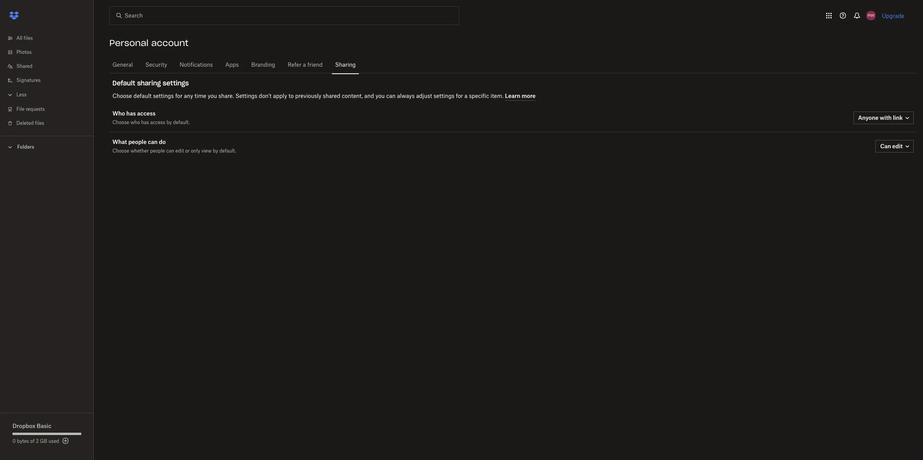 Task type: describe. For each thing, give the bounding box(es) containing it.
all
[[16, 36, 22, 41]]

shared link
[[6, 59, 94, 73]]

of
[[30, 439, 35, 444]]

0 vertical spatial people
[[128, 139, 147, 145]]

0 vertical spatial access
[[137, 110, 156, 117]]

general
[[112, 62, 133, 68]]

0 vertical spatial has
[[126, 110, 136, 117]]

gb
[[40, 439, 47, 444]]

0
[[12, 439, 16, 444]]

mw
[[868, 13, 875, 18]]

only
[[191, 149, 200, 153]]

with
[[880, 114, 892, 121]]

folders button
[[0, 141, 94, 153]]

deleted files
[[16, 121, 44, 126]]

personal account
[[109, 37, 189, 48]]

get more space image
[[61, 437, 70, 446]]

what people can do choose whether people can edit or only view by default.
[[112, 139, 236, 153]]

general tab
[[109, 56, 136, 75]]

notifications
[[180, 62, 213, 68]]

can edit button
[[876, 140, 914, 153]]

default
[[134, 94, 152, 99]]

file
[[16, 107, 24, 112]]

whether
[[131, 149, 149, 153]]

and
[[364, 94, 374, 99]]

1 for from the left
[[175, 94, 183, 99]]

2 for from the left
[[456, 94, 463, 99]]

0 bytes of 2 gb used
[[12, 439, 59, 444]]

a inside tab
[[303, 62, 306, 68]]

sharing tab
[[332, 56, 359, 75]]

default sharing settings
[[112, 79, 189, 87]]

time
[[195, 94, 206, 99]]

any
[[184, 94, 193, 99]]

anyone with link
[[858, 114, 903, 121]]

photos
[[16, 50, 32, 55]]

signatures link
[[6, 73, 94, 87]]

refer
[[288, 62, 302, 68]]

apps
[[225, 62, 239, 68]]

notifications tab
[[177, 56, 216, 75]]

a inside choose default settings for any time you share. settings don't apply to previously shared content, and you can always adjust settings for a specific item. learn more
[[465, 94, 468, 99]]

adjust
[[416, 94, 432, 99]]

refer a friend tab
[[285, 56, 326, 75]]

default
[[112, 79, 135, 87]]

or
[[185, 149, 190, 153]]

dropbox basic
[[12, 423, 51, 430]]

content,
[[342, 94, 363, 99]]

choose inside what people can do choose whether people can edit or only view by default.
[[112, 149, 129, 153]]

share.
[[219, 94, 234, 99]]

who
[[131, 120, 140, 125]]

settings for sharing
[[163, 79, 189, 87]]

sharing
[[335, 62, 356, 68]]

security
[[145, 62, 167, 68]]

basic
[[37, 423, 51, 430]]

file requests
[[16, 107, 45, 112]]

settings for default
[[153, 94, 174, 99]]

anyone
[[858, 114, 879, 121]]

branding
[[251, 62, 275, 68]]



Task type: vqa. For each thing, say whether or not it's contained in the screenshot.
Search App Center TEXT FIELD
no



Task type: locate. For each thing, give the bounding box(es) containing it.
1 choose from the top
[[112, 94, 132, 99]]

default.
[[173, 120, 190, 125], [220, 149, 236, 153]]

account
[[151, 37, 189, 48]]

tab list
[[109, 55, 917, 75]]

files inside the all files link
[[24, 36, 33, 41]]

1 vertical spatial has
[[141, 120, 149, 125]]

2
[[36, 439, 39, 444]]

all files link
[[6, 31, 94, 45]]

2 you from the left
[[376, 94, 385, 99]]

1 vertical spatial people
[[150, 149, 165, 153]]

files right all
[[24, 36, 33, 41]]

0 horizontal spatial for
[[175, 94, 183, 99]]

edit left or
[[175, 149, 184, 153]]

edit inside what people can do choose whether people can edit or only view by default.
[[175, 149, 184, 153]]

more
[[522, 92, 536, 99]]

do
[[159, 139, 166, 145]]

always
[[397, 94, 415, 99]]

sharing
[[137, 79, 161, 87]]

choose
[[112, 94, 132, 99], [112, 120, 129, 125], [112, 149, 129, 153]]

1 horizontal spatial has
[[141, 120, 149, 125]]

Search text field
[[125, 11, 443, 20]]

you
[[208, 94, 217, 99], [376, 94, 385, 99]]

1 horizontal spatial edit
[[893, 143, 903, 150]]

files for deleted files
[[35, 121, 44, 126]]

can left do
[[148, 139, 158, 145]]

choose default settings for any time you share. settings don't apply to previously shared content, and you can always adjust settings for a specific item. learn more
[[112, 92, 536, 99]]

upgrade
[[882, 12, 905, 19]]

0 vertical spatial default.
[[173, 120, 190, 125]]

who has access choose who has access by default.
[[112, 110, 190, 125]]

can
[[386, 94, 396, 99], [148, 139, 158, 145], [166, 149, 174, 153]]

settings right adjust
[[434, 94, 455, 99]]

0 horizontal spatial has
[[126, 110, 136, 117]]

default. up what people can do choose whether people can edit or only view by default.
[[173, 120, 190, 125]]

0 vertical spatial can
[[386, 94, 396, 99]]

people down do
[[150, 149, 165, 153]]

0 horizontal spatial edit
[[175, 149, 184, 153]]

0 horizontal spatial can
[[148, 139, 158, 145]]

choose down the who
[[112, 120, 129, 125]]

0 vertical spatial files
[[24, 36, 33, 41]]

1 horizontal spatial for
[[456, 94, 463, 99]]

0 vertical spatial choose
[[112, 94, 132, 99]]

1 horizontal spatial files
[[35, 121, 44, 126]]

0 horizontal spatial default.
[[173, 120, 190, 125]]

people
[[128, 139, 147, 145], [150, 149, 165, 153]]

what
[[112, 139, 127, 145]]

link
[[893, 114, 903, 121]]

1 vertical spatial access
[[150, 120, 165, 125]]

previously
[[295, 94, 321, 99]]

a right the refer
[[303, 62, 306, 68]]

by
[[167, 120, 172, 125], [213, 149, 218, 153]]

learn more button
[[505, 91, 536, 101]]

1 horizontal spatial by
[[213, 149, 218, 153]]

signatures
[[16, 78, 41, 83]]

photos link
[[6, 45, 94, 59]]

has up "who"
[[126, 110, 136, 117]]

choose down the default
[[112, 94, 132, 99]]

deleted files link
[[6, 116, 94, 130]]

edit right can
[[893, 143, 903, 150]]

default. right "view"
[[220, 149, 236, 153]]

2 choose from the top
[[112, 120, 129, 125]]

specific
[[469, 94, 489, 99]]

apply
[[273, 94, 287, 99]]

choose inside choose default settings for any time you share. settings don't apply to previously shared content, and you can always adjust settings for a specific item. learn more
[[112, 94, 132, 99]]

access up "who"
[[137, 110, 156, 117]]

apps tab
[[222, 56, 242, 75]]

can left or
[[166, 149, 174, 153]]

choose inside 'who has access choose who has access by default.'
[[112, 120, 129, 125]]

requests
[[26, 107, 45, 112]]

3 choose from the top
[[112, 149, 129, 153]]

choose down "what"
[[112, 149, 129, 153]]

all files
[[16, 36, 33, 41]]

can left the always
[[386, 94, 396, 99]]

file requests link
[[6, 102, 94, 116]]

1 vertical spatial a
[[465, 94, 468, 99]]

for left specific
[[456, 94, 463, 99]]

1 vertical spatial files
[[35, 121, 44, 126]]

2 vertical spatial can
[[166, 149, 174, 153]]

1 horizontal spatial you
[[376, 94, 385, 99]]

deleted
[[16, 121, 34, 126]]

settings
[[163, 79, 189, 87], [153, 94, 174, 99], [434, 94, 455, 99]]

a
[[303, 62, 306, 68], [465, 94, 468, 99]]

for
[[175, 94, 183, 99], [456, 94, 463, 99]]

2 horizontal spatial can
[[386, 94, 396, 99]]

files right deleted
[[35, 121, 44, 126]]

settings down the default sharing settings
[[153, 94, 174, 99]]

view
[[201, 149, 212, 153]]

you right time
[[208, 94, 217, 99]]

a left specific
[[465, 94, 468, 99]]

item.
[[491, 94, 504, 99]]

can
[[881, 143, 891, 150]]

1 horizontal spatial default.
[[220, 149, 236, 153]]

1 horizontal spatial can
[[166, 149, 174, 153]]

0 vertical spatial by
[[167, 120, 172, 125]]

has right "who"
[[141, 120, 149, 125]]

0 horizontal spatial people
[[128, 139, 147, 145]]

2 vertical spatial choose
[[112, 149, 129, 153]]

branding tab
[[248, 56, 278, 75]]

dropbox image
[[6, 8, 22, 23]]

can edit
[[881, 143, 903, 150]]

1 vertical spatial default.
[[220, 149, 236, 153]]

tab list containing general
[[109, 55, 917, 75]]

by right "view"
[[213, 149, 218, 153]]

friend
[[308, 62, 323, 68]]

you right and
[[376, 94, 385, 99]]

list containing all files
[[0, 27, 94, 136]]

settings
[[235, 94, 257, 99]]

0 horizontal spatial a
[[303, 62, 306, 68]]

by inside 'who has access choose who has access by default.'
[[167, 120, 172, 125]]

mw button
[[865, 9, 878, 22]]

settings up any
[[163, 79, 189, 87]]

don't
[[259, 94, 272, 99]]

default. inside 'who has access choose who has access by default.'
[[173, 120, 190, 125]]

list
[[0, 27, 94, 136]]

files inside deleted files link
[[35, 121, 44, 126]]

for left any
[[175, 94, 183, 99]]

by inside what people can do choose whether people can edit or only view by default.
[[213, 149, 218, 153]]

upgrade link
[[882, 12, 905, 19]]

used
[[49, 439, 59, 444]]

1 horizontal spatial people
[[150, 149, 165, 153]]

files for all files
[[24, 36, 33, 41]]

default. inside what people can do choose whether people can edit or only view by default.
[[220, 149, 236, 153]]

security tab
[[142, 56, 170, 75]]

refer a friend
[[288, 62, 323, 68]]

to
[[289, 94, 294, 99]]

1 vertical spatial choose
[[112, 120, 129, 125]]

1 horizontal spatial a
[[465, 94, 468, 99]]

dropbox
[[12, 423, 35, 430]]

less image
[[6, 91, 14, 99]]

has
[[126, 110, 136, 117], [141, 120, 149, 125]]

access
[[137, 110, 156, 117], [150, 120, 165, 125]]

access up do
[[150, 120, 165, 125]]

learn
[[505, 92, 520, 99]]

0 vertical spatial a
[[303, 62, 306, 68]]

1 vertical spatial by
[[213, 149, 218, 153]]

by up what people can do choose whether people can edit or only view by default.
[[167, 120, 172, 125]]

personal
[[109, 37, 149, 48]]

0 horizontal spatial you
[[208, 94, 217, 99]]

0 horizontal spatial files
[[24, 36, 33, 41]]

folders
[[17, 144, 34, 150]]

anyone with link button
[[854, 112, 914, 124]]

1 vertical spatial can
[[148, 139, 158, 145]]

who
[[112, 110, 125, 117]]

less
[[16, 93, 27, 97]]

shared
[[16, 64, 32, 69]]

files
[[24, 36, 33, 41], [35, 121, 44, 126]]

0 horizontal spatial by
[[167, 120, 172, 125]]

1 you from the left
[[208, 94, 217, 99]]

bytes
[[17, 439, 29, 444]]

edit inside dropdown button
[[893, 143, 903, 150]]

can inside choose default settings for any time you share. settings don't apply to previously shared content, and you can always adjust settings for a specific item. learn more
[[386, 94, 396, 99]]

edit
[[893, 143, 903, 150], [175, 149, 184, 153]]

people up the whether
[[128, 139, 147, 145]]

shared
[[323, 94, 340, 99]]



